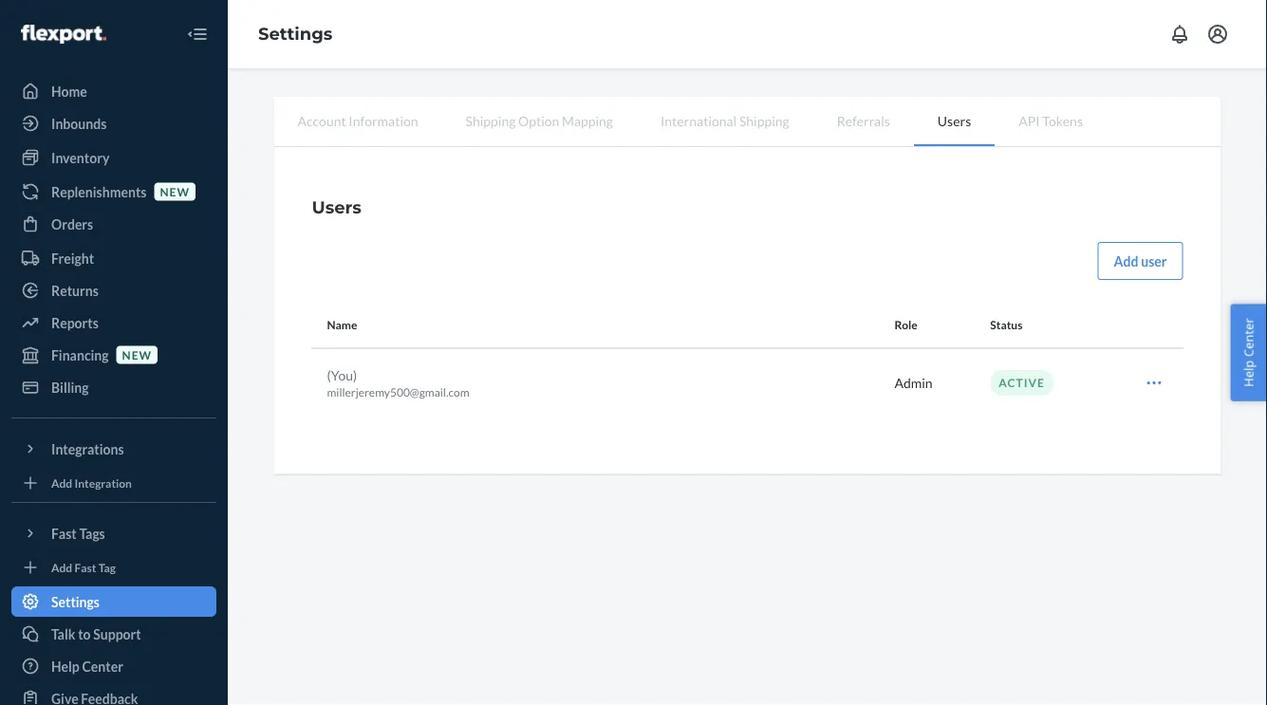 Task type: describe. For each thing, give the bounding box(es) containing it.
tags
[[79, 525, 105, 542]]

integration
[[75, 476, 132, 490]]

information
[[349, 112, 418, 129]]

1 vertical spatial settings link
[[11, 587, 216, 617]]

international
[[661, 112, 737, 129]]

integrations
[[51, 441, 124, 457]]

admin
[[895, 375, 933, 391]]

freight
[[51, 250, 94, 266]]

flexport logo image
[[21, 25, 106, 44]]

fast inside "dropdown button"
[[51, 525, 77, 542]]

account
[[298, 112, 346, 129]]

shipping option mapping
[[466, 112, 613, 129]]

to
[[78, 626, 91, 642]]

shipping inside shipping option mapping tab
[[466, 112, 516, 129]]

0 vertical spatial settings
[[258, 23, 333, 44]]

referrals tab
[[813, 97, 914, 144]]

support
[[93, 626, 141, 642]]

orders
[[51, 216, 93, 232]]

returns
[[51, 282, 99, 299]]

add fast tag link
[[11, 556, 216, 579]]

account information
[[298, 112, 418, 129]]

help center inside the help center link
[[51, 658, 123, 675]]

fast tags
[[51, 525, 105, 542]]

add user button
[[1098, 242, 1183, 280]]

api
[[1019, 112, 1040, 129]]

referrals
[[837, 112, 890, 129]]

status
[[990, 318, 1023, 332]]

financing
[[51, 347, 109, 363]]

active
[[999, 376, 1045, 390]]

role
[[895, 318, 918, 332]]

freight link
[[11, 243, 216, 273]]

inbounds
[[51, 115, 107, 131]]

add fast tag
[[51, 561, 116, 574]]

help center button
[[1231, 304, 1267, 401]]

1 vertical spatial center
[[82, 658, 123, 675]]

reports
[[51, 315, 99, 331]]

1 horizontal spatial settings link
[[258, 23, 333, 44]]

add integration
[[51, 476, 132, 490]]

user
[[1141, 253, 1167, 269]]

home
[[51, 83, 87, 99]]

home link
[[11, 76, 216, 106]]

billing link
[[11, 372, 216, 403]]

(you) millerjeremy500@gmail.com
[[327, 367, 470, 399]]

name
[[327, 318, 357, 332]]



Task type: locate. For each thing, give the bounding box(es) containing it.
add for add user
[[1114, 253, 1139, 269]]

fast
[[51, 525, 77, 542], [75, 561, 96, 574]]

help right open user actions icon
[[1240, 360, 1257, 387]]

0 vertical spatial add
[[1114, 253, 1139, 269]]

users
[[938, 112, 971, 129], [312, 197, 362, 217]]

open account menu image
[[1207, 23, 1229, 46]]

orders link
[[11, 209, 216, 239]]

settings link up account
[[258, 23, 333, 44]]

help center link
[[11, 651, 216, 682]]

1 horizontal spatial help
[[1240, 360, 1257, 387]]

1 horizontal spatial shipping
[[739, 112, 790, 129]]

0 vertical spatial settings link
[[258, 23, 333, 44]]

billing
[[51, 379, 89, 395]]

returns link
[[11, 275, 216, 306]]

add left "integration" in the left bottom of the page
[[51, 476, 72, 490]]

2 shipping from the left
[[739, 112, 790, 129]]

0 horizontal spatial center
[[82, 658, 123, 675]]

inbounds link
[[11, 108, 216, 139]]

tokens
[[1043, 112, 1083, 129]]

international shipping
[[661, 112, 790, 129]]

add
[[1114, 253, 1139, 269], [51, 476, 72, 490], [51, 561, 72, 574]]

international shipping tab
[[637, 97, 813, 144]]

0 horizontal spatial new
[[122, 348, 152, 362]]

mapping
[[562, 112, 613, 129]]

users tab
[[914, 97, 995, 146]]

0 vertical spatial users
[[938, 112, 971, 129]]

close navigation image
[[186, 23, 209, 46]]

0 vertical spatial new
[[160, 185, 190, 198]]

settings up to
[[51, 594, 100, 610]]

open notifications image
[[1169, 23, 1191, 46]]

shipping
[[466, 112, 516, 129], [739, 112, 790, 129]]

add inside button
[[1114, 253, 1139, 269]]

1 horizontal spatial help center
[[1240, 318, 1257, 387]]

help down talk
[[51, 658, 80, 675]]

shipping inside international shipping tab
[[739, 112, 790, 129]]

new for replenishments
[[160, 185, 190, 198]]

shipping left 'option' at the top of the page
[[466, 112, 516, 129]]

0 horizontal spatial shipping
[[466, 112, 516, 129]]

add for add fast tag
[[51, 561, 72, 574]]

help center
[[1240, 318, 1257, 387], [51, 658, 123, 675]]

(you)
[[327, 367, 357, 383]]

0 vertical spatial help
[[1240, 360, 1257, 387]]

api tokens tab
[[995, 97, 1107, 144]]

shipping option mapping tab
[[442, 97, 637, 144]]

tab list containing account information
[[274, 97, 1221, 147]]

help
[[1240, 360, 1257, 387], [51, 658, 80, 675]]

1 shipping from the left
[[466, 112, 516, 129]]

add down fast tags
[[51, 561, 72, 574]]

new down reports link
[[122, 348, 152, 362]]

0 horizontal spatial help
[[51, 658, 80, 675]]

api tokens
[[1019, 112, 1083, 129]]

0 vertical spatial fast
[[51, 525, 77, 542]]

help inside button
[[1240, 360, 1257, 387]]

1 vertical spatial fast
[[75, 561, 96, 574]]

reports link
[[11, 308, 216, 338]]

integrations button
[[11, 434, 216, 464]]

tab list
[[274, 97, 1221, 147]]

replenishments
[[51, 184, 147, 200]]

settings up account
[[258, 23, 333, 44]]

settings
[[258, 23, 333, 44], [51, 594, 100, 610]]

settings link up talk to support link
[[11, 587, 216, 617]]

1 horizontal spatial center
[[1240, 318, 1257, 357]]

1 vertical spatial help
[[51, 658, 80, 675]]

open user actions image
[[1145, 374, 1164, 393]]

0 vertical spatial center
[[1240, 318, 1257, 357]]

0 horizontal spatial users
[[312, 197, 362, 217]]

1 vertical spatial help center
[[51, 658, 123, 675]]

users left api
[[938, 112, 971, 129]]

0 horizontal spatial settings link
[[11, 587, 216, 617]]

1 horizontal spatial users
[[938, 112, 971, 129]]

add left user
[[1114, 253, 1139, 269]]

talk to support
[[51, 626, 141, 642]]

2 vertical spatial add
[[51, 561, 72, 574]]

inventory
[[51, 150, 110, 166]]

users inside tab
[[938, 112, 971, 129]]

users down account
[[312, 197, 362, 217]]

tag
[[98, 561, 116, 574]]

shipping right international
[[739, 112, 790, 129]]

settings link
[[258, 23, 333, 44], [11, 587, 216, 617]]

fast left tags at left
[[51, 525, 77, 542]]

0 horizontal spatial settings
[[51, 594, 100, 610]]

millerjeremy500@gmail.com
[[327, 385, 470, 399]]

1 horizontal spatial new
[[160, 185, 190, 198]]

1 vertical spatial users
[[312, 197, 362, 217]]

talk to support link
[[11, 619, 216, 649]]

help center inside help center button
[[1240, 318, 1257, 387]]

add user
[[1114, 253, 1167, 269]]

add integration link
[[11, 472, 216, 495]]

center inside button
[[1240, 318, 1257, 357]]

0 vertical spatial help center
[[1240, 318, 1257, 387]]

fast tags button
[[11, 518, 216, 549]]

account information tab
[[274, 97, 442, 144]]

1 horizontal spatial settings
[[258, 23, 333, 44]]

center
[[1240, 318, 1257, 357], [82, 658, 123, 675]]

option
[[518, 112, 559, 129]]

1 vertical spatial settings
[[51, 594, 100, 610]]

1 vertical spatial new
[[122, 348, 152, 362]]

new
[[160, 185, 190, 198], [122, 348, 152, 362]]

0 horizontal spatial help center
[[51, 658, 123, 675]]

talk
[[51, 626, 75, 642]]

1 vertical spatial add
[[51, 476, 72, 490]]

fast left tag
[[75, 561, 96, 574]]

inventory link
[[11, 142, 216, 173]]

add for add integration
[[51, 476, 72, 490]]

new for financing
[[122, 348, 152, 362]]

new up orders link
[[160, 185, 190, 198]]



Task type: vqa. For each thing, say whether or not it's contained in the screenshot.
With prep
no



